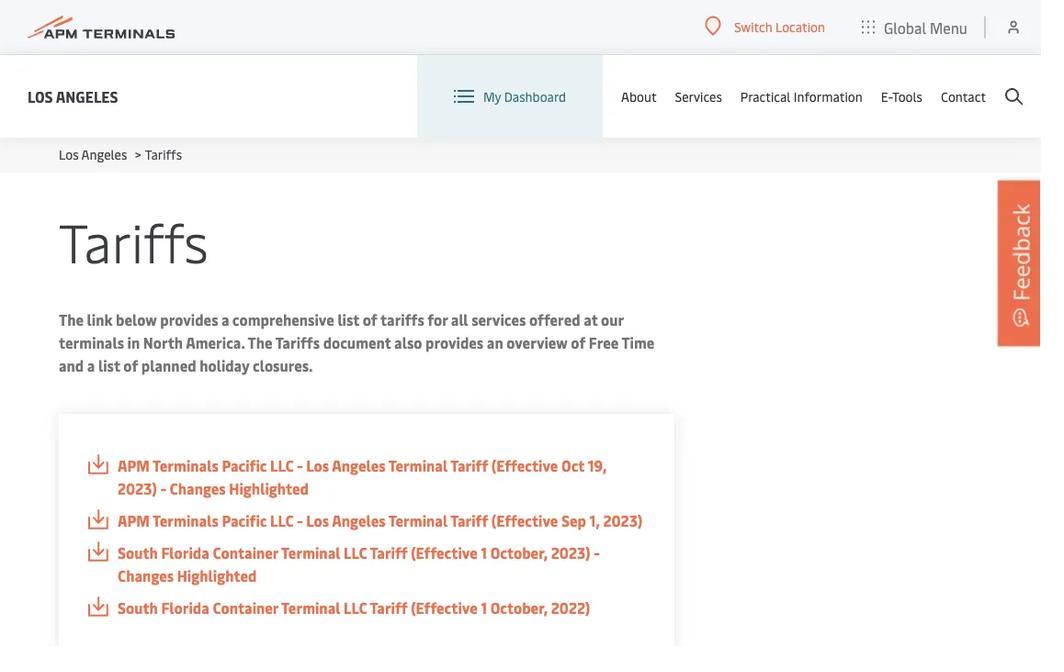 Task type: locate. For each thing, give the bounding box(es) containing it.
list
[[338, 310, 359, 330], [98, 356, 120, 376]]

apm
[[118, 456, 150, 476], [118, 511, 150, 531]]

angeles up los angeles > tariffs
[[56, 86, 118, 106]]

pacific
[[222, 456, 267, 476], [222, 511, 267, 531]]

(effective down "south florida container terminal llc tariff (effective 1 october, 2023) - changes highlighted" link
[[411, 599, 478, 618]]

offered
[[529, 310, 580, 330]]

2 terminals from the top
[[153, 511, 218, 531]]

1 inside south florida container terminal llc tariff (effective 1 october, 2023) - changes highlighted
[[481, 543, 487, 563]]

2023)
[[118, 479, 157, 499], [603, 511, 642, 531], [551, 543, 590, 563]]

list right a
[[98, 356, 120, 376]]

terminals
[[153, 456, 218, 476], [153, 511, 218, 531]]

south florida container terminal llc tariff (effective 1 october, 2022) link
[[86, 597, 647, 620]]

2022)
[[551, 599, 590, 618]]

2 florida from the top
[[161, 599, 209, 618]]

a comprehensive
[[221, 310, 334, 330]]

(effective left 'sep' on the right of page
[[491, 511, 558, 531]]

south for south florida container terminal llc tariff (effective 1 october, 2023) - changes highlighted
[[118, 543, 158, 563]]

1 south from the top
[[118, 543, 158, 563]]

1 horizontal spatial the
[[248, 333, 272, 353]]

contact button
[[941, 55, 986, 138]]

provides
[[160, 310, 218, 330], [425, 333, 484, 353]]

0 horizontal spatial 2023)
[[118, 479, 157, 499]]

llc
[[270, 456, 294, 476], [270, 511, 294, 531], [344, 543, 367, 563], [344, 599, 367, 618]]

terminal up apm terminals pacific llc - los angeles terminal tariff (effective sep 1, 2023)
[[388, 456, 448, 476]]

florida
[[161, 543, 209, 563], [161, 599, 209, 618]]

terminal down apm terminals pacific llc - los angeles terminal tariff (effective oct 19, 2023) - changes highlighted link
[[388, 511, 448, 531]]

2023) inside south florida container terminal llc tariff (effective 1 october, 2023) - changes highlighted
[[551, 543, 590, 563]]

provides up america.
[[160, 310, 218, 330]]

1 vertical spatial south
[[118, 599, 158, 618]]

1 vertical spatial list
[[98, 356, 120, 376]]

0 vertical spatial florida
[[161, 543, 209, 563]]

e-tools
[[881, 88, 922, 105]]

los inside apm terminals pacific llc - los angeles terminal tariff (effective oct 19, 2023) - changes highlighted
[[306, 456, 329, 476]]

all
[[451, 310, 468, 330]]

services
[[675, 88, 722, 105]]

0 vertical spatial 2023)
[[118, 479, 157, 499]]

-
[[297, 456, 303, 476], [160, 479, 166, 499], [297, 511, 303, 531], [594, 543, 600, 563]]

south florida container terminal llc tariff (effective 1 october, 2023) - changes highlighted
[[118, 543, 600, 586]]

los angeles link up los angeles > tariffs
[[28, 85, 118, 108]]

1 horizontal spatial provides
[[425, 333, 484, 353]]

terminal inside apm terminals pacific llc - los angeles terminal tariff (effective oct 19, 2023) - changes highlighted
[[388, 456, 448, 476]]

terminal down south florida container terminal llc tariff (effective 1 october, 2023) - changes highlighted
[[281, 599, 340, 618]]

0 vertical spatial container
[[213, 543, 278, 563]]

time
[[622, 333, 655, 353]]

tariffs
[[380, 310, 424, 330]]

1 horizontal spatial of
[[363, 310, 377, 330]]

terminals inside apm terminals pacific llc - los angeles terminal tariff (effective oct 19, 2023) - changes highlighted
[[153, 456, 218, 476]]

0 vertical spatial apm
[[118, 456, 150, 476]]

terminals for apm terminals pacific llc - los angeles terminal tariff (effective sep 1, 2023)
[[153, 511, 218, 531]]

0 vertical spatial terminals
[[153, 456, 218, 476]]

1 terminals from the top
[[153, 456, 218, 476]]

south inside south florida container terminal llc tariff (effective 1 october, 2023) - changes highlighted
[[118, 543, 158, 563]]

2 apm from the top
[[118, 511, 150, 531]]

container inside south florida container terminal llc tariff (effective 1 october, 2023) - changes highlighted
[[213, 543, 278, 563]]

1 vertical spatial october,
[[490, 599, 548, 618]]

0 vertical spatial tariffs
[[145, 146, 182, 163]]

1 1 from the top
[[481, 543, 487, 563]]

angeles left >
[[81, 146, 127, 163]]

my
[[483, 88, 501, 105]]

the link below provides a comprehensive list of tariffs for all services offered at our terminals in north america. the tariffs document also provides an overview of free time and a list of planned holiday closures.
[[59, 310, 655, 376]]

e-tools button
[[881, 55, 922, 138]]

tariff inside south florida container terminal llc tariff (effective 1 october, 2023) - changes highlighted
[[370, 543, 408, 563]]

pacific for apm terminals pacific llc - los angeles terminal tariff (effective oct 19, 2023) - changes highlighted
[[222, 456, 267, 476]]

0 vertical spatial south
[[118, 543, 158, 563]]

los
[[28, 86, 53, 106], [59, 146, 79, 163], [306, 456, 329, 476], [306, 511, 329, 531]]

apm terminals pacific llc - los angeles terminal tariff (effective oct 19, 2023) - changes highlighted
[[118, 456, 607, 499]]

feedback button
[[998, 181, 1041, 346]]

in
[[127, 333, 140, 353]]

1 container from the top
[[213, 543, 278, 563]]

the
[[59, 310, 84, 330], [248, 333, 272, 353]]

angeles
[[56, 86, 118, 106], [81, 146, 127, 163], [332, 456, 386, 476], [332, 511, 386, 531]]

terminal down "apm terminals pacific llc - los angeles terminal tariff (effective sep 1, 2023)" link
[[281, 543, 340, 563]]

los angeles link
[[28, 85, 118, 108], [59, 146, 127, 163]]

the down a comprehensive
[[248, 333, 272, 353]]

llc inside south florida container terminal llc tariff (effective 1 october, 2023) - changes highlighted
[[344, 543, 367, 563]]

2 container from the top
[[213, 599, 278, 618]]

global menu
[[884, 17, 968, 37]]

0 vertical spatial pacific
[[222, 456, 267, 476]]

of left free
[[571, 333, 586, 353]]

1 vertical spatial changes
[[118, 566, 174, 586]]

(effective inside south florida container terminal llc tariff (effective 1 october, 2022) 'link'
[[411, 599, 478, 618]]

terminals
[[59, 333, 124, 353]]

highlighted inside apm terminals pacific llc - los angeles terminal tariff (effective oct 19, 2023) - changes highlighted
[[229, 479, 309, 499]]

south
[[118, 543, 158, 563], [118, 599, 158, 618]]

of down the in
[[123, 356, 138, 376]]

1 horizontal spatial 2023)
[[551, 543, 590, 563]]

highlighted
[[229, 479, 309, 499], [177, 566, 257, 586]]

october,
[[490, 543, 548, 563], [490, 599, 548, 618]]

also
[[394, 333, 422, 353]]

dashboard
[[504, 88, 566, 105]]

tariff
[[450, 456, 488, 476], [450, 511, 488, 531], [370, 543, 408, 563], [370, 599, 408, 618]]

changes
[[170, 479, 226, 499], [118, 566, 174, 586]]

2 1 from the top
[[481, 599, 487, 618]]

1 vertical spatial pacific
[[222, 511, 267, 531]]

2 horizontal spatial 2023)
[[603, 511, 642, 531]]

at
[[584, 310, 598, 330]]

angeles up "apm terminals pacific llc - los angeles terminal tariff (effective sep 1, 2023)" link
[[332, 456, 386, 476]]

los angeles link left >
[[59, 146, 127, 163]]

2 vertical spatial tariffs
[[275, 333, 320, 353]]

1 inside 'link'
[[481, 599, 487, 618]]

0 vertical spatial the
[[59, 310, 84, 330]]

provides down the all
[[425, 333, 484, 353]]

list up document
[[338, 310, 359, 330]]

1 vertical spatial terminals
[[153, 511, 218, 531]]

feedback
[[1006, 204, 1036, 301]]

0 horizontal spatial of
[[123, 356, 138, 376]]

terminal
[[388, 456, 448, 476], [388, 511, 448, 531], [281, 543, 340, 563], [281, 599, 340, 618]]

contact
[[941, 88, 986, 105]]

container inside 'link'
[[213, 599, 278, 618]]

the left link
[[59, 310, 84, 330]]

tariffs
[[145, 146, 182, 163], [59, 204, 208, 277], [275, 333, 320, 353]]

october, inside 'link'
[[490, 599, 548, 618]]

my dashboard
[[483, 88, 566, 105]]

link
[[87, 310, 113, 330]]

florida inside 'link'
[[161, 599, 209, 618]]

0 horizontal spatial list
[[98, 356, 120, 376]]

1,
[[589, 511, 600, 531]]

1 apm from the top
[[118, 456, 150, 476]]

1 vertical spatial the
[[248, 333, 272, 353]]

1 vertical spatial of
[[571, 333, 586, 353]]

holiday
[[200, 356, 249, 376]]

closures.
[[253, 356, 313, 376]]

1 vertical spatial highlighted
[[177, 566, 257, 586]]

1 florida from the top
[[161, 543, 209, 563]]

llc inside 'link'
[[344, 599, 367, 618]]

tariffs up below at the left of the page
[[59, 204, 208, 277]]

october, inside south florida container terminal llc tariff (effective 1 october, 2023) - changes highlighted
[[490, 543, 548, 563]]

1 vertical spatial florida
[[161, 599, 209, 618]]

florida inside south florida container terminal llc tariff (effective 1 october, 2023) - changes highlighted
[[161, 543, 209, 563]]

0 vertical spatial changes
[[170, 479, 226, 499]]

pacific for apm terminals pacific llc - los angeles terminal tariff (effective sep 1, 2023)
[[222, 511, 267, 531]]

0 horizontal spatial provides
[[160, 310, 218, 330]]

about
[[621, 88, 656, 105]]

1 vertical spatial apm
[[118, 511, 150, 531]]

container
[[213, 543, 278, 563], [213, 599, 278, 618]]

my dashboard button
[[454, 55, 566, 138]]

2 vertical spatial of
[[123, 356, 138, 376]]

(effective left oct
[[491, 456, 558, 476]]

south inside 'link'
[[118, 599, 158, 618]]

2 vertical spatial 2023)
[[551, 543, 590, 563]]

tools
[[892, 88, 922, 105]]

pacific inside apm terminals pacific llc - los angeles terminal tariff (effective oct 19, 2023) - changes highlighted
[[222, 456, 267, 476]]

1 pacific from the top
[[222, 456, 267, 476]]

global
[[884, 17, 926, 37]]

south florida container terminal llc tariff (effective 1 october, 2022)
[[118, 599, 590, 618]]

0 vertical spatial 1
[[481, 543, 487, 563]]

2023) for apm terminals pacific llc - los angeles terminal tariff (effective oct 19, 2023) - changes highlighted
[[118, 479, 157, 499]]

overview
[[506, 333, 568, 353]]

2 pacific from the top
[[222, 511, 267, 531]]

1 vertical spatial provides
[[425, 333, 484, 353]]

(effective down apm terminals pacific llc - los angeles terminal tariff (effective sep 1, 2023)
[[411, 543, 478, 563]]

terminals inside "apm terminals pacific llc - los angeles terminal tariff (effective sep 1, 2023)" link
[[153, 511, 218, 531]]

2 october, from the top
[[490, 599, 548, 618]]

changes inside south florida container terminal llc tariff (effective 1 october, 2023) - changes highlighted
[[118, 566, 174, 586]]

1 october, from the top
[[490, 543, 548, 563]]

0 vertical spatial october,
[[490, 543, 548, 563]]

free
[[589, 333, 619, 353]]

apm for apm terminals pacific llc - los angeles terminal tariff (effective oct 19, 2023) - changes highlighted
[[118, 456, 150, 476]]

north
[[143, 333, 183, 353]]

1 vertical spatial 2023)
[[603, 511, 642, 531]]

1 vertical spatial container
[[213, 599, 278, 618]]

tariffs up the closures.
[[275, 333, 320, 353]]

1 vertical spatial 1
[[481, 599, 487, 618]]

2023) for apm terminals pacific llc - los angeles terminal tariff (effective sep 1, 2023)
[[603, 511, 642, 531]]

2 south from the top
[[118, 599, 158, 618]]

of
[[363, 310, 377, 330], [571, 333, 586, 353], [123, 356, 138, 376]]

>
[[135, 146, 141, 163]]

tariffs right >
[[145, 146, 182, 163]]

an
[[487, 333, 503, 353]]

0 vertical spatial list
[[338, 310, 359, 330]]

2023) inside apm terminals pacific llc - los angeles terminal tariff (effective oct 19, 2023) - changes highlighted
[[118, 479, 157, 499]]

practical information button
[[740, 55, 862, 138]]

(effective
[[491, 456, 558, 476], [491, 511, 558, 531], [411, 543, 478, 563], [411, 599, 478, 618]]

of up document
[[363, 310, 377, 330]]

highlighted inside south florida container terminal llc tariff (effective 1 october, 2023) - changes highlighted
[[177, 566, 257, 586]]

apm inside apm terminals pacific llc - los angeles terminal tariff (effective oct 19, 2023) - changes highlighted
[[118, 456, 150, 476]]

1
[[481, 543, 487, 563], [481, 599, 487, 618]]

0 vertical spatial highlighted
[[229, 479, 309, 499]]



Task type: vqa. For each thing, say whether or not it's contained in the screenshot.
the middle the Tariffs
yes



Task type: describe. For each thing, give the bounding box(es) containing it.
planned
[[141, 356, 196, 376]]

los angeles > tariffs
[[59, 146, 182, 163]]

llc inside apm terminals pacific llc - los angeles terminal tariff (effective oct 19, 2023) - changes highlighted
[[270, 456, 294, 476]]

global menu button
[[843, 0, 986, 55]]

florida for south florida container terminal llc tariff (effective 1 october, 2023) - changes highlighted
[[161, 543, 209, 563]]

2 horizontal spatial of
[[571, 333, 586, 353]]

terminals for apm terminals pacific llc - los angeles terminal tariff (effective oct 19, 2023) - changes highlighted
[[153, 456, 218, 476]]

document
[[323, 333, 391, 353]]

south for south florida container terminal llc tariff (effective 1 october, 2022)
[[118, 599, 158, 618]]

location
[[775, 17, 825, 35]]

switch location
[[734, 17, 825, 35]]

a
[[87, 356, 95, 376]]

1 vertical spatial tariffs
[[59, 204, 208, 277]]

e-
[[881, 88, 892, 105]]

apm terminals pacific llc - los angeles terminal tariff (effective oct 19, 2023) - changes highlighted link
[[86, 455, 647, 501]]

(effective inside apm terminals pacific llc - los angeles terminal tariff (effective oct 19, 2023) - changes highlighted
[[491, 456, 558, 476]]

services button
[[675, 55, 722, 138]]

angeles inside apm terminals pacific llc - los angeles terminal tariff (effective oct 19, 2023) - changes highlighted
[[332, 456, 386, 476]]

practical information
[[740, 88, 862, 105]]

1 horizontal spatial list
[[338, 310, 359, 330]]

south florida container terminal llc tariff (effective 1 october, 2023) - changes highlighted link
[[86, 542, 647, 588]]

switch location button
[[705, 16, 825, 36]]

apm terminals pacific llc - los angeles terminal tariff (effective sep 1, 2023)
[[118, 511, 642, 531]]

angeles up south florida container terminal llc tariff (effective 1 october, 2023) - changes highlighted
[[332, 511, 386, 531]]

services
[[472, 310, 526, 330]]

for
[[428, 310, 448, 330]]

19,
[[588, 456, 607, 476]]

(effective inside south florida container terminal llc tariff (effective 1 october, 2023) - changes highlighted
[[411, 543, 478, 563]]

america.
[[186, 333, 245, 353]]

container for south florida container terminal llc tariff (effective 1 october, 2022)
[[213, 599, 278, 618]]

terminal inside south florida container terminal llc tariff (effective 1 october, 2023) - changes highlighted
[[281, 543, 340, 563]]

los angeles
[[28, 86, 118, 106]]

tariff inside apm terminals pacific llc - los angeles terminal tariff (effective oct 19, 2023) - changes highlighted
[[450, 456, 488, 476]]

apm for apm terminals pacific llc - los angeles terminal tariff (effective sep 1, 2023)
[[118, 511, 150, 531]]

and
[[59, 356, 84, 376]]

oct
[[561, 456, 584, 476]]

(effective inside "apm terminals pacific llc - los angeles terminal tariff (effective sep 1, 2023)" link
[[491, 511, 558, 531]]

sep
[[561, 511, 586, 531]]

1 for 2023)
[[481, 543, 487, 563]]

switch
[[734, 17, 772, 35]]

tariffs inside the link below provides a comprehensive list of tariffs for all services offered at our terminals in north america. the tariffs document also provides an overview of free time and a list of planned holiday closures.
[[275, 333, 320, 353]]

menu
[[930, 17, 968, 37]]

tariff inside 'link'
[[370, 599, 408, 618]]

apm terminals pacific llc - los angeles terminal tariff (effective sep 1, 2023) link
[[86, 510, 647, 533]]

florida for south florida container terminal llc tariff (effective 1 october, 2022)
[[161, 599, 209, 618]]

0 vertical spatial of
[[363, 310, 377, 330]]

below
[[116, 310, 157, 330]]

0 horizontal spatial the
[[59, 310, 84, 330]]

information
[[794, 88, 862, 105]]

october, for 2022)
[[490, 599, 548, 618]]

changes inside apm terminals pacific llc - los angeles terminal tariff (effective oct 19, 2023) - changes highlighted
[[170, 479, 226, 499]]

0 vertical spatial los angeles link
[[28, 85, 118, 108]]

0 vertical spatial provides
[[160, 310, 218, 330]]

- inside south florida container terminal llc tariff (effective 1 october, 2023) - changes highlighted
[[594, 543, 600, 563]]

1 vertical spatial los angeles link
[[59, 146, 127, 163]]

practical
[[740, 88, 791, 105]]

october, for 2023)
[[490, 543, 548, 563]]

container for south florida container terminal llc tariff (effective 1 october, 2023) - changes highlighted
[[213, 543, 278, 563]]

about button
[[621, 55, 656, 138]]

1 for 2022)
[[481, 599, 487, 618]]

our
[[601, 310, 623, 330]]

terminal inside 'link'
[[281, 599, 340, 618]]



